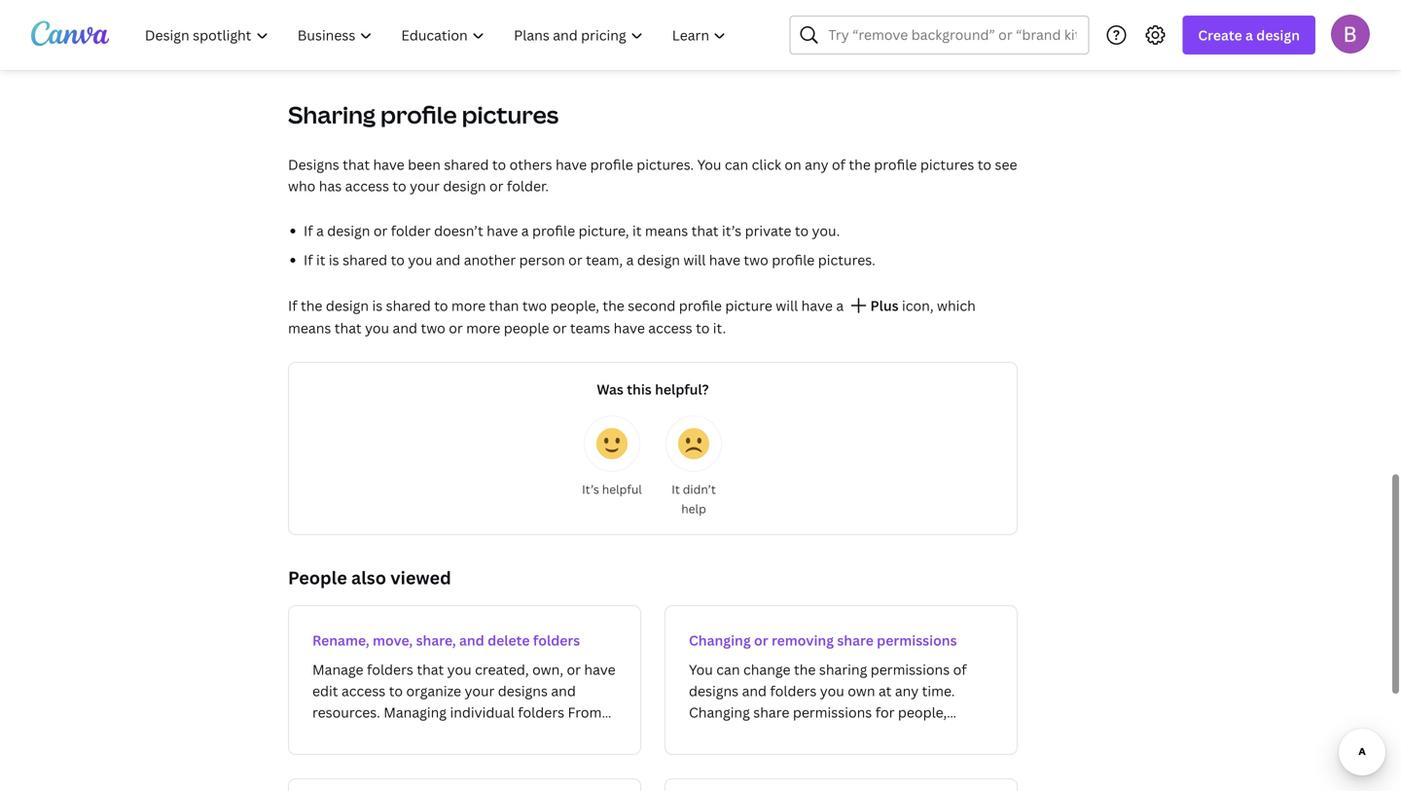 Task type: vqa. For each thing, say whether or not it's contained in the screenshot.
the topmost shared
yes



Task type: describe. For each thing, give the bounding box(es) containing it.
create
[[1198, 26, 1242, 44]]

share
[[837, 631, 874, 650]]

profile down private
[[772, 251, 815, 269]]

0 vertical spatial you
[[408, 251, 432, 269]]

any
[[805, 155, 829, 174]]

shared for been
[[444, 155, 489, 174]]

on
[[785, 155, 802, 174]]

didn't
[[683, 481, 716, 497]]

folder
[[391, 221, 431, 240]]

removing
[[772, 631, 834, 650]]

0 horizontal spatial will
[[683, 251, 706, 269]]

you
[[697, 155, 721, 174]]

doesn't
[[434, 221, 483, 240]]

helpful?
[[655, 380, 709, 398]]

designs that have been shared to others have profile pictures. you can click on any of the profile pictures to see who has access to your design or folder.
[[288, 155, 1017, 195]]

design for if a design or folder doesn't have a profile picture, it means that it's private to you.
[[327, 221, 370, 240]]

design for create a design
[[1256, 26, 1300, 44]]

have right the others
[[556, 155, 587, 174]]

folders
[[533, 631, 580, 650]]

a inside the create a design dropdown button
[[1246, 26, 1253, 44]]

design inside the designs that have been shared to others have profile pictures. you can click on any of the profile pictures to see who has access to your design or folder.
[[443, 177, 486, 195]]

if a design or folder doesn't have a profile picture, it means that it's private to you.
[[304, 221, 840, 240]]

icon, which means that you and two or more people or teams have access to it.
[[288, 296, 976, 337]]

design for if the design is shared to more than two people, the second profile picture will have a
[[326, 296, 369, 315]]

which
[[937, 296, 976, 315]]

this
[[627, 380, 652, 398]]

changing
[[689, 631, 751, 650]]

more inside icon, which means that you and two or more people or teams have access to it.
[[466, 319, 500, 337]]

1 vertical spatial shared
[[343, 251, 387, 269]]

means inside icon, which means that you and two or more people or teams have access to it.
[[288, 319, 331, 337]]

sharing
[[288, 99, 376, 130]]

you inside icon, which means that you and two or more people or teams have access to it.
[[365, 319, 389, 337]]

helpful
[[602, 481, 642, 497]]

viewed
[[390, 566, 451, 590]]

private
[[745, 221, 791, 240]]

it didn't help
[[672, 481, 716, 517]]

to left your
[[393, 177, 406, 195]]

it.
[[713, 319, 726, 337]]

to left the others
[[492, 155, 506, 174]]

people
[[504, 319, 549, 337]]

designs
[[288, 155, 339, 174]]

help
[[681, 501, 706, 517]]

rename,
[[312, 631, 369, 650]]

1 vertical spatial two
[[522, 296, 547, 315]]

profile up picture,
[[590, 155, 633, 174]]

second
[[628, 296, 676, 315]]

who
[[288, 177, 316, 195]]

profile up been
[[380, 99, 457, 130]]

if for if it is shared to you and another person or team, a design will have two profile pictures.
[[304, 251, 313, 269]]

or left people
[[449, 319, 463, 337]]

profile up the it.
[[679, 296, 722, 315]]

picture,
[[579, 221, 629, 240]]

0 horizontal spatial is
[[329, 251, 339, 269]]

1 vertical spatial that
[[692, 221, 719, 240]]

to left than on the left of the page
[[434, 296, 448, 315]]

folder.
[[507, 177, 549, 195]]

have down it's
[[709, 251, 740, 269]]

to left 'see'
[[978, 155, 992, 174]]

0 horizontal spatial the
[[301, 296, 323, 315]]

than
[[489, 296, 519, 315]]

1 vertical spatial it
[[316, 251, 325, 269]]

Try "remove background" or "brand kit" search field
[[828, 17, 1077, 54]]

1 vertical spatial pictures.
[[818, 251, 876, 269]]

or inside the designs that have been shared to others have profile pictures. you can click on any of the profile pictures to see who has access to your design or folder.
[[489, 177, 504, 195]]

0 vertical spatial more
[[451, 296, 486, 315]]

have left been
[[373, 155, 405, 174]]

1 horizontal spatial is
[[372, 296, 383, 315]]

and inside icon, which means that you and two or more people or teams have access to it.
[[393, 319, 417, 337]]

plus
[[870, 296, 899, 315]]

share,
[[416, 631, 456, 650]]

also
[[351, 566, 386, 590]]

people also viewed
[[288, 566, 451, 590]]

🙂 image
[[596, 428, 628, 459]]

and inside the rename, move, share, and delete folders link
[[459, 631, 484, 650]]

a down has
[[316, 221, 324, 240]]

person
[[519, 251, 565, 269]]

if the design is shared to more than two people, the second profile picture will have a
[[288, 296, 847, 315]]



Task type: locate. For each thing, give the bounding box(es) containing it.
0 horizontal spatial two
[[421, 319, 445, 337]]

that inside the designs that have been shared to others have profile pictures. you can click on any of the profile pictures to see who has access to your design or folder.
[[343, 155, 370, 174]]

have left plus
[[801, 296, 833, 315]]

access inside the designs that have been shared to others have profile pictures. you can click on any of the profile pictures to see who has access to your design or folder.
[[345, 177, 389, 195]]

1 vertical spatial access
[[648, 319, 692, 337]]

click
[[752, 155, 781, 174]]

design inside the create a design dropdown button
[[1256, 26, 1300, 44]]

0 vertical spatial access
[[345, 177, 389, 195]]

2 vertical spatial if
[[288, 296, 297, 315]]

rename, move, share, and delete folders
[[312, 631, 580, 650]]

changing or removing share permissions
[[689, 631, 957, 650]]

others
[[510, 155, 552, 174]]

teams
[[570, 319, 610, 337]]

a up person
[[521, 221, 529, 240]]

create a design button
[[1183, 16, 1316, 54]]

was this helpful?
[[597, 380, 709, 398]]

1 horizontal spatial pictures.
[[818, 251, 876, 269]]

means
[[645, 221, 688, 240], [288, 319, 331, 337]]

access inside icon, which means that you and two or more people or teams have access to it.
[[648, 319, 692, 337]]

it's
[[582, 481, 599, 497]]

to inside icon, which means that you and two or more people or teams have access to it.
[[696, 319, 710, 337]]

you.
[[812, 221, 840, 240]]

if for if the design is shared to more than two people, the second profile picture will have a
[[288, 296, 297, 315]]

if for if a design or folder doesn't have a profile picture, it means that it's private to you.
[[304, 221, 313, 240]]

rename, move, share, and delete folders link
[[288, 605, 641, 755]]

0 vertical spatial is
[[329, 251, 339, 269]]

pictures.
[[637, 155, 694, 174], [818, 251, 876, 269]]

1 vertical spatial you
[[365, 319, 389, 337]]

sharing profile pictures
[[288, 99, 559, 130]]

team,
[[586, 251, 623, 269]]

you
[[408, 251, 432, 269], [365, 319, 389, 337]]

1 horizontal spatial will
[[776, 296, 798, 315]]

profile right of at the top right of page
[[874, 155, 917, 174]]

design
[[1256, 26, 1300, 44], [443, 177, 486, 195], [327, 221, 370, 240], [637, 251, 680, 269], [326, 296, 369, 315]]

been
[[408, 155, 441, 174]]

0 vertical spatial pictures.
[[637, 155, 694, 174]]

0 horizontal spatial it
[[316, 251, 325, 269]]

a right team,
[[626, 251, 634, 269]]

0 horizontal spatial pictures.
[[637, 155, 694, 174]]

changing or removing share permissions link
[[665, 605, 1018, 755]]

it
[[632, 221, 642, 240], [316, 251, 325, 269]]

2 horizontal spatial the
[[849, 155, 871, 174]]

it down has
[[316, 251, 325, 269]]

two up people
[[522, 296, 547, 315]]

pictures. inside the designs that have been shared to others have profile pictures. you can click on any of the profile pictures to see who has access to your design or folder.
[[637, 155, 694, 174]]

or left team,
[[568, 251, 583, 269]]

1 vertical spatial if
[[304, 251, 313, 269]]

profile
[[380, 99, 457, 130], [590, 155, 633, 174], [874, 155, 917, 174], [532, 221, 575, 240], [772, 251, 815, 269], [679, 296, 722, 315]]

1 horizontal spatial means
[[645, 221, 688, 240]]

it's helpful
[[582, 481, 642, 497]]

shared
[[444, 155, 489, 174], [343, 251, 387, 269], [386, 296, 431, 315]]

1 horizontal spatial the
[[603, 296, 625, 315]]

to left you.
[[795, 221, 809, 240]]

another
[[464, 251, 516, 269]]

2 vertical spatial two
[[421, 319, 445, 337]]

a
[[1246, 26, 1253, 44], [316, 221, 324, 240], [521, 221, 529, 240], [626, 251, 634, 269], [836, 296, 844, 315]]

more
[[451, 296, 486, 315], [466, 319, 500, 337]]

shared for is
[[386, 296, 431, 315]]

two left people
[[421, 319, 445, 337]]

2 horizontal spatial two
[[744, 251, 768, 269]]

1 vertical spatial more
[[466, 319, 500, 337]]

the
[[849, 155, 871, 174], [301, 296, 323, 315], [603, 296, 625, 315]]

0 vertical spatial means
[[645, 221, 688, 240]]

create a design
[[1198, 26, 1300, 44]]

have inside icon, which means that you and two or more people or teams have access to it.
[[614, 319, 645, 337]]

profile up person
[[532, 221, 575, 240]]

picture
[[725, 296, 772, 315]]

has
[[319, 177, 342, 195]]

1 vertical spatial will
[[776, 296, 798, 315]]

was
[[597, 380, 624, 398]]

of
[[832, 155, 846, 174]]

1 horizontal spatial access
[[648, 319, 692, 337]]

0 horizontal spatial you
[[365, 319, 389, 337]]

access down second
[[648, 319, 692, 337]]

that inside icon, which means that you and two or more people or teams have access to it.
[[335, 319, 362, 337]]

see
[[995, 155, 1017, 174]]

delete
[[488, 631, 530, 650]]

have
[[373, 155, 405, 174], [556, 155, 587, 174], [487, 221, 518, 240], [709, 251, 740, 269], [801, 296, 833, 315], [614, 319, 645, 337]]

0 vertical spatial that
[[343, 155, 370, 174]]

pictures left 'see'
[[920, 155, 974, 174]]

more left than on the left of the page
[[451, 296, 486, 315]]

permissions
[[877, 631, 957, 650]]

1 horizontal spatial you
[[408, 251, 432, 269]]

top level navigation element
[[132, 16, 743, 54]]

access
[[345, 177, 389, 195], [648, 319, 692, 337]]

0 vertical spatial two
[[744, 251, 768, 269]]

is
[[329, 251, 339, 269], [372, 296, 383, 315]]

shared inside the designs that have been shared to others have profile pictures. you can click on any of the profile pictures to see who has access to your design or folder.
[[444, 155, 489, 174]]

it's
[[722, 221, 742, 240]]

0 vertical spatial pictures
[[462, 99, 559, 130]]

to down folder
[[391, 251, 405, 269]]

0 vertical spatial and
[[436, 251, 461, 269]]

or right changing
[[754, 631, 768, 650]]

to left the it.
[[696, 319, 710, 337]]

if it is shared to you and another person or team, a design will have two profile pictures.
[[304, 251, 876, 269]]

if
[[304, 221, 313, 240], [304, 251, 313, 269], [288, 296, 297, 315]]

can
[[725, 155, 748, 174]]

to
[[492, 155, 506, 174], [978, 155, 992, 174], [393, 177, 406, 195], [795, 221, 809, 240], [391, 251, 405, 269], [434, 296, 448, 315], [696, 319, 710, 337]]

pictures. down you.
[[818, 251, 876, 269]]

people
[[288, 566, 347, 590]]

2 vertical spatial and
[[459, 631, 484, 650]]

2 vertical spatial that
[[335, 319, 362, 337]]

0 vertical spatial shared
[[444, 155, 489, 174]]

bob builder image
[[1331, 14, 1370, 53]]

pictures. left you
[[637, 155, 694, 174]]

1 vertical spatial and
[[393, 319, 417, 337]]

two
[[744, 251, 768, 269], [522, 296, 547, 315], [421, 319, 445, 337]]

1 horizontal spatial two
[[522, 296, 547, 315]]

1 horizontal spatial it
[[632, 221, 642, 240]]

1 vertical spatial is
[[372, 296, 383, 315]]

or down if the design is shared to more than two people, the second profile picture will have a
[[553, 319, 567, 337]]

0 vertical spatial will
[[683, 251, 706, 269]]

have up another on the top of the page
[[487, 221, 518, 240]]

0 horizontal spatial pictures
[[462, 99, 559, 130]]

have down second
[[614, 319, 645, 337]]

more down than on the left of the page
[[466, 319, 500, 337]]

0 vertical spatial it
[[632, 221, 642, 240]]

icon,
[[902, 296, 934, 315]]

move,
[[373, 631, 413, 650]]

pictures up the others
[[462, 99, 559, 130]]

two down private
[[744, 251, 768, 269]]

will
[[683, 251, 706, 269], [776, 296, 798, 315]]

people,
[[550, 296, 599, 315]]

or left folder.
[[489, 177, 504, 195]]

or left folder
[[373, 221, 388, 240]]

pictures
[[462, 99, 559, 130], [920, 155, 974, 174]]

1 vertical spatial pictures
[[920, 155, 974, 174]]

😔 image
[[678, 428, 709, 459]]

access right has
[[345, 177, 389, 195]]

or inside changing or removing share permissions link
[[754, 631, 768, 650]]

that
[[343, 155, 370, 174], [692, 221, 719, 240], [335, 319, 362, 337]]

pictures inside the designs that have been shared to others have profile pictures. you can click on any of the profile pictures to see who has access to your design or folder.
[[920, 155, 974, 174]]

it
[[672, 481, 680, 497]]

and
[[436, 251, 461, 269], [393, 319, 417, 337], [459, 631, 484, 650]]

your
[[410, 177, 440, 195]]

1 vertical spatial means
[[288, 319, 331, 337]]

the inside the designs that have been shared to others have profile pictures. you can click on any of the profile pictures to see who has access to your design or folder.
[[849, 155, 871, 174]]

2 vertical spatial shared
[[386, 296, 431, 315]]

it right picture,
[[632, 221, 642, 240]]

a right the create
[[1246, 26, 1253, 44]]

0 horizontal spatial access
[[345, 177, 389, 195]]

a left plus
[[836, 296, 844, 315]]

1 horizontal spatial pictures
[[920, 155, 974, 174]]

or
[[489, 177, 504, 195], [373, 221, 388, 240], [568, 251, 583, 269], [449, 319, 463, 337], [553, 319, 567, 337], [754, 631, 768, 650]]

0 horizontal spatial means
[[288, 319, 331, 337]]

two inside icon, which means that you and two or more people or teams have access to it.
[[421, 319, 445, 337]]

0 vertical spatial if
[[304, 221, 313, 240]]



